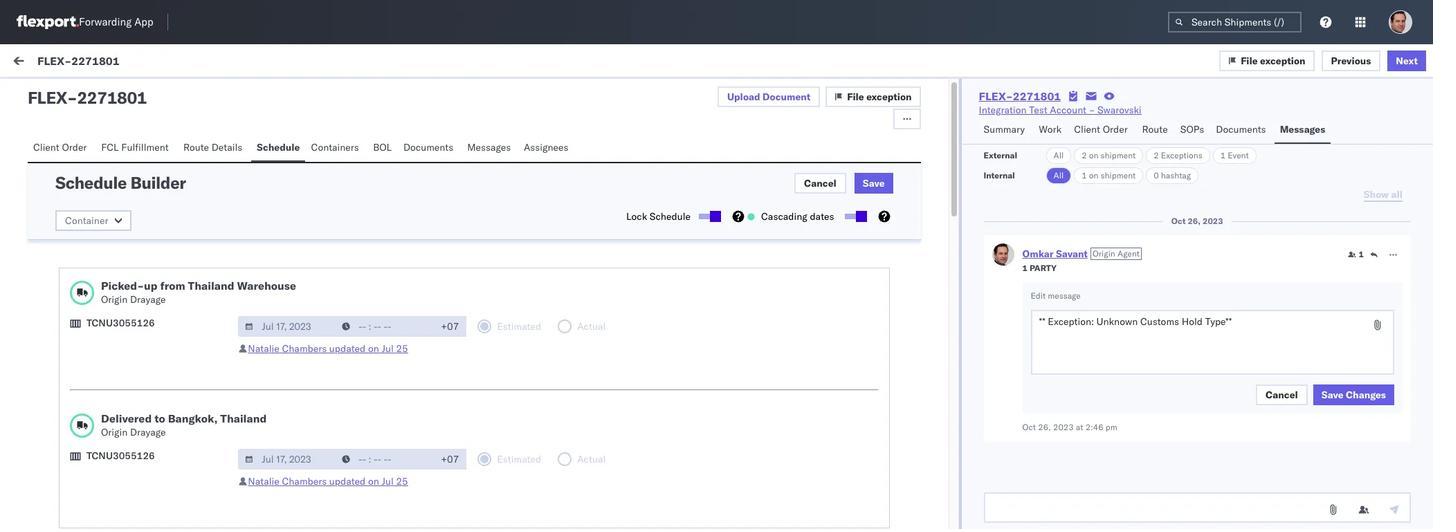Task type: vqa. For each thing, say whether or not it's contained in the screenshot.
fourth Omkar Savant
yes



Task type: locate. For each thing, give the bounding box(es) containing it.
0 vertical spatial thailand
[[188, 279, 234, 293]]

26, for oct 26, 2023, 3:30 pm pdt
[[502, 344, 517, 357]]

cancel
[[804, 177, 837, 190], [1266, 389, 1299, 402]]

2 all from the top
[[1054, 170, 1064, 181]]

2 natalie from the top
[[248, 476, 280, 488]]

2 pm from the top
[[572, 344, 587, 357]]

oct for oct 26, 2023
[[1172, 216, 1186, 226]]

work down integration test account - swarovski link
[[1039, 123, 1062, 136]]

external for external (3)
[[22, 88, 59, 100]]

origin down picked-
[[101, 294, 128, 306]]

1 tcnu3055126 from the top
[[87, 317, 155, 330]]

natalie chambers updated on jul 25 button for delivered to bangkok, thailand
[[248, 476, 408, 488]]

all for 2
[[1054, 150, 1064, 161]]

sender omkar savant
[[372, 57, 461, 68]]

jul for picked-up from thailand warehouse
[[382, 343, 394, 355]]

0 horizontal spatial 2023
[[1054, 422, 1074, 433]]

1 for party
[[1023, 263, 1028, 273]]

0 vertical spatial natalie
[[248, 343, 280, 355]]

internal down summary button
[[984, 170, 1015, 181]]

documents up the event
[[1217, 123, 1267, 136]]

2 on shipment
[[1082, 150, 1136, 161]]

savant down schedule builder
[[99, 199, 129, 211]]

0 horizontal spatial 2
[[1082, 150, 1087, 161]]

pm right the 4:23
[[572, 146, 587, 158]]

thailand inside delivered to bangkok, thailand origin drayage
[[220, 412, 267, 426]]

3 pm from the top
[[572, 513, 587, 525]]

26, left assignees
[[502, 146, 517, 158]]

flexport. image
[[17, 15, 79, 29]]

documents button right bol
[[398, 135, 462, 162]]

0 vertical spatial -- : -- -- text field
[[335, 316, 434, 337]]

lock schedule
[[626, 210, 691, 223]]

|
[[237, 57, 240, 69]]

natalie chambers updated on jul 25 button
[[248, 343, 408, 355], [248, 476, 408, 488]]

import
[[104, 57, 133, 69]]

0 vertical spatial save
[[863, 177, 885, 190]]

0 vertical spatial work
[[40, 53, 75, 73]]

external inside button
[[22, 88, 59, 100]]

0 vertical spatial natalie chambers updated on jul 25 button
[[248, 343, 408, 355]]

pdt right the 4:23
[[589, 146, 607, 158]]

4 omkar savant from the top
[[67, 331, 129, 344]]

2 drayage from the top
[[130, 426, 166, 439]]

morale!
[[262, 288, 295, 301]]

schedule right "details"
[[257, 141, 300, 154]]

all for 1
[[1054, 170, 1064, 181]]

pm for 3:30
[[572, 344, 587, 357]]

oct 26, 2023
[[1172, 216, 1224, 226]]

work up external (3)
[[40, 53, 75, 73]]

26, for oct 26, 2023
[[1188, 216, 1201, 226]]

file right document
[[847, 91, 864, 103]]

all button for 1
[[1046, 168, 1072, 184]]

omkar savant up picked-
[[67, 265, 129, 277]]

dates
[[810, 210, 835, 223]]

2 25 from the top
[[396, 476, 408, 488]]

1 vertical spatial flex-2271801
[[979, 89, 1061, 103]]

work
[[40, 53, 75, 73], [1140, 120, 1158, 130]]

to left bangkok,
[[155, 412, 165, 426]]

route inside the route details button
[[183, 141, 209, 154]]

2 up 0
[[1154, 150, 1159, 161]]

0 vertical spatial client
[[1075, 123, 1101, 136]]

2 pdt from the top
[[589, 344, 607, 357]]

origin inside picked-up from thailand warehouse origin drayage
[[101, 294, 128, 306]]

all button for 2
[[1046, 147, 1072, 164]]

1 vertical spatial flex- 458574
[[1109, 212, 1174, 224]]

26, left at
[[1039, 422, 1051, 433]]

external
[[22, 88, 59, 100], [984, 150, 1018, 161]]

a
[[87, 288, 92, 301], [73, 448, 78, 461], [344, 448, 349, 461]]

pm right 3:30
[[572, 344, 587, 357]]

1 pdt from the top
[[589, 146, 607, 158]]

save changes
[[1322, 389, 1387, 402]]

1 vertical spatial schedule
[[55, 172, 127, 193]]

schedule down comment
[[55, 172, 127, 193]]

natalie down mmm d, yyyy text field
[[248, 343, 280, 355]]

resize handle column header
[[461, 116, 477, 530], [773, 116, 790, 530], [1086, 116, 1102, 530], [1398, 116, 1415, 530]]

1 -- : -- -- text field from the top
[[335, 316, 434, 337]]

0 vertical spatial 2023
[[1203, 216, 1224, 226]]

0 horizontal spatial work
[[40, 53, 75, 73]]

1 pm from the top
[[572, 146, 587, 158]]

2 omkar savant from the top
[[67, 199, 129, 211]]

26, down hashtag
[[1188, 216, 1201, 226]]

0 horizontal spatial warehouse
[[95, 421, 147, 434]]

delivered to bangkok, thailand origin drayage
[[101, 412, 267, 439]]

1 vertical spatial 458574
[[1138, 212, 1174, 224]]

omkar up filing
[[67, 265, 96, 277]]

0 vertical spatial route
[[1143, 123, 1168, 136]]

documents right "bol" button
[[404, 141, 454, 154]]

2271801 up the flex - 2271801
[[71, 54, 120, 67]]

save
[[863, 177, 885, 190], [1322, 389, 1344, 402]]

1 horizontal spatial internal
[[984, 170, 1015, 181]]

26, left 3:30
[[502, 344, 517, 357]]

order down swarovski
[[1103, 123, 1128, 136]]

save changes button
[[1314, 385, 1395, 406]]

0 horizontal spatial order
[[62, 141, 87, 154]]

3 omkar savant from the top
[[67, 265, 129, 277]]

natalie for picked-up from thailand warehouse
[[248, 343, 280, 355]]

file exception
[[1241, 54, 1306, 67], [847, 91, 912, 103]]

natalie chambers updated on jul 25 down mmm d, yyyy text field
[[248, 343, 408, 355]]

chambers down "will"
[[282, 476, 327, 488]]

0 vertical spatial tcnu3055126
[[87, 317, 155, 330]]

schedule right lock
[[650, 210, 691, 223]]

jul
[[382, 343, 394, 355], [382, 476, 394, 488]]

2 chambers from the top
[[282, 476, 327, 488]]

file down search shipments (/) text box
[[1241, 54, 1258, 67]]

1 vertical spatial file exception
[[847, 91, 912, 103]]

route right related
[[1143, 123, 1168, 136]]

2 +07 from the top
[[441, 453, 459, 466]]

2023, left the 2:45
[[519, 513, 546, 525]]

2 for 2 exceptions
[[1154, 150, 1159, 161]]

forwarding app link
[[17, 15, 153, 29]]

oct down hashtag
[[1172, 216, 1186, 226]]

drayage up with
[[130, 426, 166, 439]]

warehouse up deal
[[95, 421, 147, 434]]

a for great
[[73, 448, 78, 461]]

omkar savant up delivered
[[67, 398, 129, 410]]

2 vertical spatial pdt
[[589, 513, 607, 525]]

0 vertical spatial order
[[1103, 123, 1128, 136]]

client
[[1075, 123, 1101, 136], [33, 141, 59, 154]]

1 vertical spatial order
[[62, 141, 87, 154]]

omkar up 'container'
[[67, 199, 96, 211]]

2 shipment from the top
[[1101, 170, 1136, 181]]

2271801
[[71, 54, 120, 67], [77, 87, 147, 108], [1013, 89, 1061, 103]]

chambers for delivered to bangkok, thailand
[[282, 476, 327, 488]]

schedule for schedule
[[257, 141, 300, 154]]

shipment up 1 on shipment
[[1101, 150, 1136, 161]]

containers button
[[306, 135, 368, 162]]

0 vertical spatial to
[[192, 288, 201, 301]]

cancel for the bottommost cancel button
[[1266, 389, 1299, 402]]

0 vertical spatial messages
[[1280, 123, 1326, 136]]

1 vertical spatial work
[[1039, 123, 1062, 136]]

1 vertical spatial natalie chambers updated on jul 25 button
[[248, 476, 408, 488]]

forwarding
[[79, 16, 132, 29]]

flex-2271801 up (3)
[[37, 54, 120, 67]]

bol
[[373, 141, 392, 154]]

0 vertical spatial updated
[[329, 343, 366, 355]]

2023, for 3:30
[[519, 344, 546, 357]]

1 458574 from the top
[[1138, 146, 1174, 158]]

-- : -- -- text field
[[335, 316, 434, 337], [335, 449, 434, 470]]

savant up party
[[1056, 248, 1088, 260]]

0 vertical spatial cancel button
[[795, 173, 846, 194]]

0 vertical spatial pm
[[572, 146, 587, 158]]

event
[[1228, 150, 1249, 161]]

1 vertical spatial drayage
[[130, 426, 166, 439]]

2 up 1 on shipment
[[1082, 150, 1087, 161]]

** Exception: Unknown Customs Hold Type** text field
[[1031, 310, 1395, 375]]

order for the rightmost client order button
[[1103, 123, 1128, 136]]

0 horizontal spatial messages button
[[462, 135, 518, 162]]

route details button
[[178, 135, 251, 162]]

documents
[[1217, 123, 1267, 136], [404, 141, 454, 154]]

1 inside button
[[1023, 263, 1028, 273]]

1 vertical spatial documents
[[404, 141, 454, 154]]

chambers down mmm d, yyyy text field
[[282, 343, 327, 355]]

flex- 458574 for oct 26, 2023, 2:45 pm pdt
[[1109, 513, 1174, 525]]

fulfillment
[[121, 141, 169, 154]]

origin left agent
[[1093, 249, 1116, 259]]

pdt right 3:30
[[589, 344, 607, 357]]

flex - 2271801
[[28, 87, 147, 108]]

drayage down up
[[130, 294, 166, 306]]

integration test account - swarovski link
[[979, 103, 1142, 117]]

warehouse
[[237, 279, 296, 293], [95, 421, 147, 434]]

0 vertical spatial shipment
[[1101, 150, 1136, 161]]

1 updated from the top
[[329, 343, 366, 355]]

shipment for 1 on shipment
[[1101, 170, 1136, 181]]

natalie chambers updated on jul 25 button down create
[[248, 476, 408, 488]]

2:45
[[549, 513, 570, 525]]

shipment down the 2 on shipment
[[1101, 170, 1136, 181]]

filing
[[63, 288, 85, 301]]

updated down mmm d, yyyy text field
[[329, 343, 366, 355]]

1 vertical spatial pdt
[[589, 344, 607, 357]]

3 458574 from the top
[[1138, 513, 1174, 525]]

1 horizontal spatial work
[[1140, 120, 1158, 130]]

your
[[241, 288, 260, 301]]

0 vertical spatial +07
[[441, 321, 459, 333]]

messages button
[[1275, 117, 1331, 144], [462, 135, 518, 162]]

1 jul from the top
[[382, 343, 394, 355]]

a right filing
[[87, 288, 92, 301]]

2:46
[[1086, 422, 1104, 433]]

tcnu3055126
[[87, 317, 155, 330], [87, 450, 155, 462]]

tcnu3055126 down exception: warehouse devan delay
[[87, 450, 155, 462]]

client order up comment
[[33, 141, 87, 154]]

updated for delivered to bangkok, thailand
[[329, 476, 366, 488]]

savant
[[433, 57, 461, 68], [99, 133, 129, 145], [99, 199, 129, 211], [1056, 248, 1088, 260], [99, 265, 129, 277], [99, 331, 129, 344], [99, 398, 129, 410]]

2
[[1082, 150, 1087, 161], [1154, 150, 1159, 161]]

1 button
[[1348, 249, 1364, 260]]

omkar savant up comment
[[67, 133, 129, 145]]

with
[[146, 448, 164, 461]]

omkar right sender
[[405, 57, 431, 68]]

None text field
[[984, 493, 1412, 523]]

0 horizontal spatial client order
[[33, 141, 87, 154]]

omkar savant for comment
[[67, 133, 129, 145]]

1 vertical spatial to
[[155, 412, 165, 426]]

thailand for bangkok,
[[220, 412, 267, 426]]

thailand up established,
[[220, 412, 267, 426]]

0 horizontal spatial save
[[863, 177, 885, 190]]

1 all from the top
[[1054, 150, 1064, 161]]

1 vertical spatial exception
[[867, 91, 912, 103]]

1 vertical spatial messages
[[467, 141, 511, 154]]

on
[[1089, 150, 1099, 161], [1089, 170, 1099, 181], [368, 343, 379, 355], [368, 476, 379, 488]]

changes
[[1346, 389, 1387, 402]]

details
[[212, 141, 243, 154]]

natalie
[[248, 343, 280, 355], [248, 476, 280, 488]]

0 vertical spatial schedule
[[257, 141, 300, 154]]

updated down established, we will create a lucrative partnership.
[[329, 476, 366, 488]]

1 2 from the left
[[1082, 150, 1087, 161]]

omkar savant for am
[[67, 265, 129, 277]]

26, left the 2:45
[[502, 513, 517, 525]]

1 vertical spatial client order
[[33, 141, 87, 154]]

1 vertical spatial cancel
[[1266, 389, 1299, 402]]

1 horizontal spatial order
[[1103, 123, 1128, 136]]

flex- 458574 for oct 26, 2023, 4:23 pm pdt
[[1109, 146, 1174, 158]]

oct left 3:30
[[483, 344, 499, 357]]

1 vertical spatial shipment
[[1101, 170, 1136, 181]]

thailand inside picked-up from thailand warehouse origin drayage
[[188, 279, 234, 293]]

origin down delivered
[[101, 426, 128, 439]]

0 vertical spatial external
[[22, 88, 59, 100]]

client down account at the top right
[[1075, 123, 1101, 136]]

omkar up 1 party button
[[1023, 248, 1054, 260]]

0 horizontal spatial file exception
[[847, 91, 912, 103]]

client order button left fcl
[[28, 135, 96, 162]]

internal left "(0)"
[[93, 88, 127, 100]]

1 horizontal spatial documents button
[[1211, 117, 1275, 144]]

1 shipment from the top
[[1101, 150, 1136, 161]]

delivered
[[101, 412, 152, 426]]

work right related
[[1140, 120, 1158, 130]]

0 vertical spatial origin
[[1093, 249, 1116, 259]]

1 vertical spatial internal
[[984, 170, 1015, 181]]

1 vertical spatial +07
[[441, 453, 459, 466]]

1 horizontal spatial work
[[1039, 123, 1062, 136]]

1 vertical spatial route
[[183, 141, 209, 154]]

0 horizontal spatial to
[[155, 412, 165, 426]]

None checkbox
[[699, 214, 719, 219]]

1 horizontal spatial file exception
[[1241, 54, 1306, 67]]

1 25 from the top
[[396, 343, 408, 355]]

route inside route button
[[1143, 123, 1168, 136]]

external down summary button
[[984, 150, 1018, 161]]

oct left the 2:45
[[483, 513, 499, 525]]

thailand for from
[[188, 279, 234, 293]]

1 +07 from the top
[[441, 321, 459, 333]]

omkar savant up whatever
[[67, 331, 129, 344]]

warehouse inside picked-up from thailand warehouse origin drayage
[[237, 279, 296, 293]]

2 tcnu3055126 from the top
[[87, 450, 155, 462]]

to right report
[[192, 288, 201, 301]]

all button
[[1046, 147, 1072, 164], [1046, 168, 1072, 184]]

1 vertical spatial save
[[1322, 389, 1344, 402]]

pm for 4:23
[[572, 146, 587, 158]]

1 natalie chambers updated on jul 25 button from the top
[[248, 343, 408, 355]]

1 horizontal spatial exception
[[1261, 54, 1306, 67]]

1 flex- 458574 from the top
[[1109, 146, 1174, 158]]

3:30
[[549, 344, 570, 357]]

pdt for oct 26, 2023, 4:23 pm pdt
[[589, 146, 607, 158]]

next
[[1397, 54, 1418, 67]]

2 all button from the top
[[1046, 168, 1072, 184]]

2023, left the 4:23
[[519, 146, 546, 158]]

3 2023, from the top
[[519, 513, 546, 525]]

oct left at
[[1023, 422, 1036, 433]]

1 chambers from the top
[[282, 343, 327, 355]]

whatever
[[42, 354, 83, 367]]

-- : -- -- text field for picked-up from thailand warehouse
[[335, 316, 434, 337]]

route left "details"
[[183, 141, 209, 154]]

filter
[[251, 57, 271, 69]]

thailand right from
[[188, 279, 234, 293]]

omkar savant up 'container'
[[67, 199, 129, 211]]

1 drayage from the top
[[130, 294, 166, 306]]

+07 for delivered to bangkok, thailand
[[441, 453, 459, 466]]

1 horizontal spatial 2023
[[1203, 216, 1224, 226]]

0 vertical spatial all
[[1054, 150, 1064, 161]]

pdt
[[589, 146, 607, 158], [589, 344, 607, 357], [589, 513, 607, 525]]

0 horizontal spatial route
[[183, 141, 209, 154]]

all
[[1054, 150, 1064, 161], [1054, 170, 1064, 181]]

1 resize handle column header from the left
[[461, 116, 477, 530]]

exceptions
[[1161, 150, 1203, 161]]

1 omkar savant from the top
[[67, 133, 129, 145]]

1 horizontal spatial route
[[1143, 123, 1168, 136]]

26, for oct 26, 2023 at 2:46 pm
[[1039, 422, 1051, 433]]

external left (3)
[[22, 88, 59, 100]]

0 horizontal spatial schedule
[[55, 172, 127, 193]]

savant down the "commendation"
[[99, 331, 129, 344]]

cancel for the left cancel button
[[804, 177, 837, 190]]

0 vertical spatial 2023,
[[519, 146, 546, 158]]

omkar savant
[[67, 133, 129, 145], [67, 199, 129, 211], [67, 265, 129, 277], [67, 331, 129, 344], [67, 398, 129, 410]]

fcl fulfillment
[[101, 141, 169, 154]]

client up comment
[[33, 141, 59, 154]]

0 vertical spatial chambers
[[282, 343, 327, 355]]

documents button
[[1211, 117, 1275, 144], [398, 135, 462, 162]]

0 vertical spatial warehouse
[[237, 279, 296, 293]]

0 vertical spatial file
[[1241, 54, 1258, 67]]

order up comment
[[62, 141, 87, 154]]

1 vertical spatial thailand
[[220, 412, 267, 426]]

1 vertical spatial origin
[[101, 294, 128, 306]]

work for my
[[40, 53, 75, 73]]

2 2 from the left
[[1154, 150, 1159, 161]]

agent
[[1118, 249, 1140, 259]]

1 natalie chambers updated on jul 25 from the top
[[248, 343, 408, 355]]

natalie chambers updated on jul 25 down create
[[248, 476, 408, 488]]

flex-2271801 up integration
[[979, 89, 1061, 103]]

from
[[160, 279, 185, 293]]

internal inside button
[[93, 88, 127, 100]]

None checkbox
[[845, 214, 864, 219]]

import work button
[[98, 44, 164, 82]]

1 horizontal spatial save
[[1322, 389, 1344, 402]]

3 pdt from the top
[[589, 513, 607, 525]]

client order button up the 2 on shipment
[[1069, 117, 1137, 144]]

2023, left 3:30
[[519, 344, 546, 357]]

related
[[1109, 120, 1138, 130]]

a right is
[[73, 448, 78, 461]]

0 horizontal spatial internal
[[93, 88, 127, 100]]

5 omkar savant from the top
[[67, 398, 129, 410]]

client for client order button to the left
[[33, 141, 59, 154]]

1 vertical spatial -- : -- -- text field
[[335, 449, 434, 470]]

work right import
[[135, 57, 158, 69]]

2 horizontal spatial schedule
[[650, 210, 691, 223]]

2 updated from the top
[[329, 476, 366, 488]]

pdt for oct 26, 2023, 3:30 pm pdt
[[589, 344, 607, 357]]

client order down swarovski
[[1075, 123, 1128, 136]]

schedule for schedule builder
[[55, 172, 127, 193]]

sender
[[372, 57, 399, 68]]

warehouse up mmm d, yyyy text field
[[237, 279, 296, 293]]

next button
[[1388, 50, 1427, 71]]

1 party button
[[1023, 262, 1057, 274]]

fcl fulfillment button
[[96, 135, 178, 162]]

assignees button
[[518, 135, 577, 162]]

oct left assignees
[[483, 146, 499, 158]]

app
[[134, 16, 153, 29]]

3 flex- 458574 from the top
[[1109, 513, 1174, 525]]

schedule inside 'button'
[[257, 141, 300, 154]]

1 horizontal spatial to
[[192, 288, 201, 301]]

cascading
[[761, 210, 808, 223]]

to inside delivered to bangkok, thailand origin drayage
[[155, 412, 165, 426]]

2 vertical spatial origin
[[101, 426, 128, 439]]

2023
[[1203, 216, 1224, 226], [1054, 422, 1074, 433]]

pm right the 2:45
[[572, 513, 587, 525]]

2 vertical spatial 2023,
[[519, 513, 546, 525]]

1 horizontal spatial external
[[984, 150, 1018, 161]]

1 2023, from the top
[[519, 146, 546, 158]]

2023 for oct 26, 2023 at 2:46 pm
[[1054, 422, 1074, 433]]

route
[[1143, 123, 1168, 136], [183, 141, 209, 154]]

natalie chambers updated on jul 25 button down mmm d, yyyy text field
[[248, 343, 408, 355]]

savant up picked-
[[99, 265, 129, 277]]

MMM D, YYYY text field
[[238, 449, 337, 470]]

1 natalie from the top
[[248, 343, 280, 355]]

2 vertical spatial pm
[[572, 513, 587, 525]]

2 2023, from the top
[[519, 344, 546, 357]]

2 natalie chambers updated on jul 25 button from the top
[[248, 476, 408, 488]]

MMM D, YYYY text field
[[238, 316, 337, 337]]

a for commendation
[[87, 288, 92, 301]]

omkar
[[405, 57, 431, 68], [67, 133, 96, 145], [67, 199, 96, 211], [1023, 248, 1054, 260], [67, 265, 96, 277], [67, 331, 96, 344], [67, 398, 96, 410]]

save inside 'button'
[[1322, 389, 1344, 402]]

message
[[169, 57, 210, 69]]

natalie down established,
[[248, 476, 280, 488]]

26, for oct 26, 2023, 2:45 pm pdt
[[502, 513, 517, 525]]

item/shipment
[[1161, 120, 1217, 130]]

drayage inside delivered to bangkok, thailand origin drayage
[[130, 426, 166, 439]]

0 horizontal spatial client
[[33, 141, 59, 154]]

save inside "button"
[[863, 177, 885, 190]]

tcnu3055126 down the "commendation"
[[87, 317, 155, 330]]

1 horizontal spatial a
[[87, 288, 92, 301]]

exception
[[1261, 54, 1306, 67], [867, 91, 912, 103]]

1 vertical spatial work
[[1140, 120, 1158, 130]]

natalie for delivered to bangkok, thailand
[[248, 476, 280, 488]]

2 jul from the top
[[382, 476, 394, 488]]

report
[[163, 288, 190, 301]]

pdt right the 2:45
[[589, 513, 607, 525]]

1 horizontal spatial 2
[[1154, 150, 1159, 161]]

a right create
[[344, 448, 349, 461]]

0 horizontal spatial file
[[847, 91, 864, 103]]

documents button up the event
[[1211, 117, 1275, 144]]

save for save changes
[[1322, 389, 1344, 402]]

1 vertical spatial external
[[984, 150, 1018, 161]]

2 -- : -- -- text field from the top
[[335, 449, 434, 470]]

1 all button from the top
[[1046, 147, 1072, 164]]

1 vertical spatial 2023
[[1054, 422, 1074, 433]]

client order
[[1075, 123, 1128, 136], [33, 141, 87, 154]]

upload document
[[728, 91, 811, 103]]

0 vertical spatial documents
[[1217, 123, 1267, 136]]

1 vertical spatial client
[[33, 141, 59, 154]]

2 natalie chambers updated on jul 25 from the top
[[248, 476, 408, 488]]

drayage inside picked-up from thailand warehouse origin drayage
[[130, 294, 166, 306]]

pm for 2:45
[[572, 513, 587, 525]]

1 vertical spatial chambers
[[282, 476, 327, 488]]



Task type: describe. For each thing, give the bounding box(es) containing it.
oct for oct 26, 2023, 2:45 pm pdt
[[483, 513, 499, 525]]

schedule button
[[251, 135, 306, 162]]

container button
[[55, 210, 132, 231]]

natalie chambers updated on jul 25 for picked-up from thailand warehouse
[[248, 343, 408, 355]]

2 flex- 458574 from the top
[[1109, 212, 1174, 224]]

external for external
[[984, 150, 1018, 161]]

test
[[1030, 104, 1048, 116]]

1 party
[[1023, 263, 1057, 273]]

tcnu3055126 for delivered to bangkok, thailand
[[87, 450, 155, 462]]

omkar savant origin agent
[[1023, 248, 1140, 260]]

1 on shipment
[[1082, 170, 1136, 181]]

1 vertical spatial file
[[847, 91, 864, 103]]

2 exceptions
[[1154, 150, 1203, 161]]

1 for event
[[1221, 150, 1226, 161]]

| 1 filter applied filtered by:
[[237, 57, 360, 69]]

jul for delivered to bangkok, thailand
[[382, 476, 394, 488]]

builder
[[131, 172, 186, 193]]

client order for client order button to the left
[[33, 141, 87, 154]]

1 event
[[1221, 150, 1249, 161]]

forwarding app
[[79, 16, 153, 29]]

omkar savant for latent
[[67, 199, 129, 211]]

origin inside omkar savant origin agent
[[1093, 249, 1116, 259]]

up
[[144, 279, 157, 293]]

savant down internal (0) button
[[99, 133, 129, 145]]

integration
[[979, 104, 1027, 116]]

Search Shipments (/) text field
[[1169, 12, 1302, 33]]

create
[[314, 448, 341, 461]]

2271801 down import
[[77, 87, 147, 108]]

exception: warehouse devan delay
[[44, 421, 207, 434]]

picked-
[[101, 279, 144, 293]]

(3)
[[61, 88, 79, 100]]

2023 for oct 26, 2023
[[1203, 216, 1224, 226]]

picked-up from thailand warehouse origin drayage
[[101, 279, 296, 306]]

bangkok,
[[168, 412, 218, 426]]

2023, for 4:23
[[519, 146, 546, 158]]

am filing a commendation report to improve your morale!
[[47, 288, 295, 301]]

is
[[63, 448, 70, 461]]

internal for internal (0)
[[93, 88, 127, 100]]

(0)
[[129, 88, 147, 100]]

-- : -- -- text field for delivered to bangkok, thailand
[[335, 449, 434, 470]]

oct for oct 26, 2023, 3:30 pm pdt
[[483, 344, 499, 357]]

are
[[58, 511, 72, 524]]

improve
[[203, 288, 238, 301]]

- for we
[[796, 513, 802, 525]]

omkar savant for whatever
[[67, 331, 129, 344]]

2023, for 2:45
[[519, 513, 546, 525]]

0 horizontal spatial documents button
[[398, 135, 462, 162]]

swarovski
[[1098, 104, 1142, 116]]

will
[[296, 448, 311, 461]]

updated for picked-up from thailand warehouse
[[329, 343, 366, 355]]

client order for the rightmost client order button
[[1075, 123, 1128, 136]]

route button
[[1137, 117, 1175, 144]]

1 horizontal spatial messages
[[1280, 123, 1326, 136]]

messaging
[[72, 222, 119, 234]]

0 vertical spatial work
[[135, 57, 158, 69]]

account
[[1050, 104, 1087, 116]]

tcnu3055126 for picked-up from thailand warehouse
[[87, 317, 155, 330]]

+07 for picked-up from thailand warehouse
[[441, 321, 459, 333]]

2 resize handle column header from the left
[[773, 116, 790, 530]]

savant right sender
[[433, 57, 461, 68]]

applied
[[274, 57, 306, 69]]

0 horizontal spatial cancel button
[[795, 173, 846, 194]]

devan
[[150, 421, 179, 434]]

upload
[[728, 91, 761, 103]]

great
[[80, 448, 103, 461]]

work button
[[1034, 117, 1069, 144]]

import work
[[104, 57, 158, 69]]

sops
[[1181, 123, 1205, 136]]

sops button
[[1175, 117, 1211, 144]]

commendation
[[95, 288, 160, 301]]

work for related
[[1140, 120, 1158, 130]]

chambers for picked-up from thailand warehouse
[[282, 343, 327, 355]]

order for client order button to the left
[[62, 141, 87, 154]]

omkar up exception:
[[67, 398, 96, 410]]

previous button
[[1322, 50, 1381, 71]]

exception:
[[44, 421, 93, 434]]

route for route
[[1143, 123, 1168, 136]]

shipment for 2 on shipment
[[1101, 150, 1136, 161]]

omkar up whatever
[[67, 331, 96, 344]]

documents for the leftmost documents button
[[404, 141, 454, 154]]

1 inside button
[[1359, 249, 1364, 260]]

oct 26, 2023 at 2:46 pm
[[1023, 422, 1118, 433]]

omkar savant button
[[1023, 248, 1088, 260]]

pm
[[1106, 422, 1118, 433]]

message button
[[164, 44, 233, 82]]

this
[[42, 448, 60, 461]]

- for latent
[[796, 212, 802, 224]]

oct 26, 2023, 4:23 pm pdt
[[483, 146, 607, 158]]

related work item/shipment
[[1109, 120, 1217, 130]]

2 for 2 on shipment
[[1082, 150, 1087, 161]]

oct for oct 26, 2023, 4:23 pm pdt
[[483, 146, 499, 158]]

summary
[[984, 123, 1025, 136]]

4:23
[[549, 146, 570, 158]]

1 vertical spatial warehouse
[[95, 421, 147, 434]]

summary button
[[979, 117, 1034, 144]]

0 horizontal spatial client order button
[[28, 135, 96, 162]]

delay
[[181, 421, 207, 434]]

2271801 up test
[[1013, 89, 1061, 103]]

1 horizontal spatial file
[[1241, 54, 1258, 67]]

0
[[1154, 170, 1159, 181]]

save button
[[855, 173, 893, 194]]

1 for on
[[1082, 170, 1087, 181]]

external (3) button
[[17, 82, 87, 109]]

flex-2271801 link
[[979, 89, 1061, 103]]

internal for internal
[[984, 170, 1015, 181]]

route details
[[183, 141, 243, 154]]

1854269
[[1138, 278, 1180, 290]]

origin inside delivered to bangkok, thailand origin drayage
[[101, 426, 128, 439]]

save for save
[[863, 177, 885, 190]]

1 horizontal spatial client order button
[[1069, 117, 1137, 144]]

savant up delivered
[[99, 398, 129, 410]]

upload document button
[[718, 87, 820, 107]]

458574 for oct 26, 2023, 4:23 pm pdt
[[1138, 146, 1174, 158]]

25 for picked-up from thailand warehouse
[[396, 343, 408, 355]]

documents for the right documents button
[[1217, 123, 1267, 136]]

lucrative
[[352, 448, 389, 461]]

1 vertical spatial cancel button
[[1256, 385, 1308, 406]]

4 resize handle column header from the left
[[1398, 116, 1415, 530]]

26, for oct 26, 2023, 4:23 pm pdt
[[502, 146, 517, 158]]

test.
[[121, 222, 141, 234]]

natalie chambers updated on jul 25 button for picked-up from thailand warehouse
[[248, 343, 408, 355]]

oct 26, 2023, 2:45 pm pdt
[[483, 513, 607, 525]]

2 vertical spatial schedule
[[650, 210, 691, 223]]

document
[[763, 91, 811, 103]]

2 horizontal spatial a
[[344, 448, 349, 461]]

fcl
[[101, 141, 119, 154]]

lock
[[626, 210, 647, 223]]

25 for delivered to bangkok, thailand
[[396, 476, 408, 488]]

0 vertical spatial file exception
[[1241, 54, 1306, 67]]

deal
[[105, 448, 124, 461]]

cascading dates
[[761, 210, 835, 223]]

1 horizontal spatial flex-2271801
[[979, 89, 1061, 103]]

flex- 1854269
[[1109, 278, 1180, 290]]

my work
[[14, 53, 75, 73]]

container
[[65, 215, 108, 227]]

458574 for oct 26, 2023, 2:45 pm pdt
[[1138, 513, 1174, 525]]

oct for oct 26, 2023 at 2:46 pm
[[1023, 422, 1036, 433]]

route for route details
[[183, 141, 209, 154]]

latent messaging test.
[[42, 222, 141, 234]]

0 horizontal spatial flex-2271801
[[37, 54, 120, 67]]

0 vertical spatial exception
[[1261, 54, 1306, 67]]

we
[[42, 511, 55, 524]]

pdt for oct 26, 2023, 2:45 pm pdt
[[589, 513, 607, 525]]

- for comment
[[796, 146, 802, 158]]

flex
[[28, 87, 67, 108]]

2 458574 from the top
[[1138, 212, 1174, 224]]

we
[[282, 448, 294, 461]]

client for the rightmost client order button
[[1075, 123, 1101, 136]]

natalie chambers updated on jul 25 for delivered to bangkok, thailand
[[248, 476, 408, 488]]

we are
[[42, 511, 72, 524]]

omkar left fcl
[[67, 133, 96, 145]]

my
[[14, 53, 36, 73]]

3 resize handle column header from the left
[[1086, 116, 1102, 530]]

this is a great deal and with
[[42, 448, 164, 461]]

hashtag
[[1161, 170, 1191, 181]]

by:
[[346, 57, 360, 69]]

1 horizontal spatial messages button
[[1275, 117, 1331, 144]]



